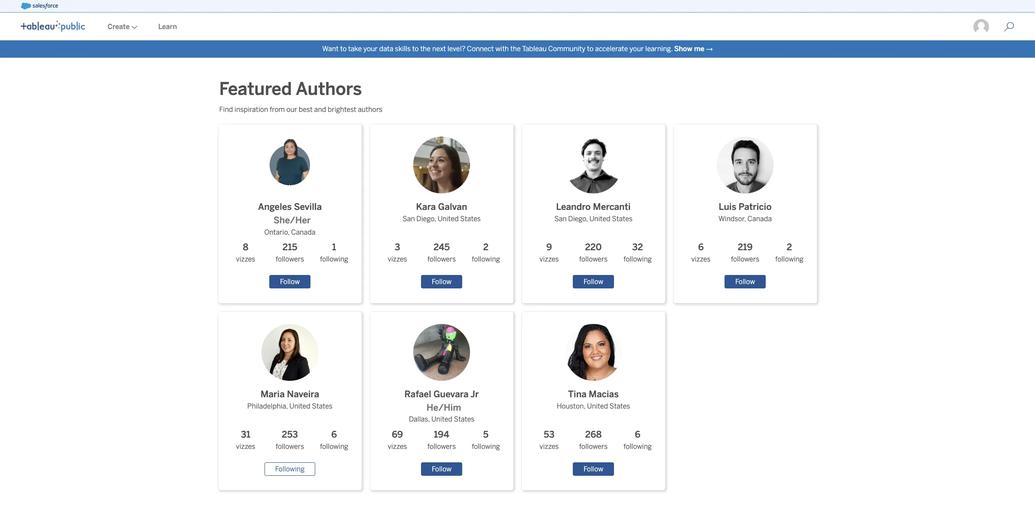 Task type: describe. For each thing, give the bounding box(es) containing it.
states for rafael guevara jr
[[454, 415, 475, 423]]

find inspiration from our best and brightest authors
[[219, 105, 383, 114]]

→
[[706, 45, 713, 53]]

53 vizzes
[[540, 429, 559, 450]]

32
[[632, 242, 643, 252]]

states for tina macias
[[610, 402, 630, 410]]

followers for 219
[[731, 255, 760, 263]]

220
[[585, 242, 602, 252]]

with
[[496, 45, 509, 53]]

6 for maria naveira
[[331, 429, 337, 440]]

194
[[434, 429, 449, 440]]

and
[[314, 105, 326, 114]]

tina
[[568, 389, 587, 399]]

3 vizzes
[[388, 242, 407, 263]]

states down mercanti
[[612, 215, 633, 223]]

245
[[434, 242, 450, 252]]

luis patricio link
[[710, 130, 781, 214]]

greg.robinson3551 image
[[973, 18, 990, 36]]

220 followers
[[579, 242, 608, 263]]

followers for 253
[[276, 442, 304, 450]]

2 following for 245
[[472, 242, 500, 263]]

sevilla
[[294, 202, 322, 212]]

skills
[[395, 45, 411, 53]]

maria naveira link
[[247, 317, 333, 401]]

following button
[[264, 462, 316, 476]]

naveira
[[287, 389, 319, 399]]

galvan
[[438, 202, 467, 212]]

macias
[[589, 389, 619, 399]]

follow button for 245
[[421, 275, 463, 288]]

united for maria naveira
[[289, 402, 310, 410]]

follow button for 220
[[573, 275, 614, 288]]

tableau
[[522, 45, 547, 53]]

ontario, canada
[[264, 228, 316, 236]]

rafael guevara jr he/him
[[405, 389, 479, 413]]

featured
[[219, 79, 292, 99]]

kara galvan
[[416, 202, 467, 212]]

followers for 215
[[276, 255, 304, 263]]

followers for 268
[[579, 442, 608, 450]]

united for tina macias
[[587, 402, 608, 410]]

salesforce logo image
[[21, 3, 58, 10]]

tina macias link
[[557, 317, 630, 401]]

united down galvan
[[438, 215, 459, 223]]

2 your from the left
[[630, 45, 644, 53]]

vizzes for 3
[[388, 255, 407, 263]]

215 followers
[[276, 242, 304, 263]]

learning.
[[646, 45, 673, 53]]

following for 215
[[320, 255, 348, 263]]

53
[[544, 429, 555, 440]]

luis
[[719, 202, 737, 212]]

guevara
[[434, 389, 469, 399]]

show me link
[[674, 45, 705, 53]]

she/her
[[274, 215, 311, 225]]

authors
[[296, 79, 362, 99]]

diego, for leandro
[[568, 215, 588, 223]]

31 vizzes
[[236, 429, 255, 450]]

following for 219
[[776, 255, 804, 263]]

vizzes for 8
[[236, 255, 255, 263]]

6 following for 253
[[320, 429, 348, 450]]

philadelphia,
[[247, 402, 288, 410]]

1 to from the left
[[340, 45, 347, 53]]

want
[[322, 45, 339, 53]]

6 for tina macias
[[635, 429, 641, 440]]

9 vizzes
[[540, 242, 559, 263]]

maria naveira
[[261, 389, 319, 399]]

follow button for 215
[[269, 275, 311, 288]]

states for maria naveira
[[312, 402, 333, 410]]

san for leandro
[[555, 215, 567, 223]]

inspiration
[[235, 105, 268, 114]]

follow for 268
[[584, 465, 603, 473]]

6 vizzes
[[692, 242, 711, 263]]

houston,
[[557, 402, 586, 410]]

take
[[348, 45, 362, 53]]

following for 268
[[624, 442, 652, 450]]

5 following
[[472, 429, 500, 450]]

brightest
[[328, 105, 356, 114]]

268
[[585, 429, 602, 440]]

logo image
[[21, 20, 85, 32]]

featured authors
[[219, 79, 362, 99]]

69 vizzes
[[388, 429, 407, 450]]

2 to from the left
[[412, 45, 419, 53]]

following for 253
[[320, 442, 348, 450]]

follow for 219
[[735, 278, 755, 286]]

patricio
[[739, 202, 772, 212]]

8 vizzes
[[236, 242, 255, 263]]

windsor, canada
[[719, 215, 772, 223]]

go to search image
[[994, 22, 1025, 32]]

show
[[674, 45, 693, 53]]

best
[[299, 105, 313, 114]]

accelerate
[[595, 45, 628, 53]]

avatar image for angeles sevilla image
[[262, 137, 318, 193]]

he/him
[[427, 402, 461, 413]]

from
[[270, 105, 285, 114]]

follow for 220
[[584, 278, 603, 286]]

ontario,
[[264, 228, 290, 236]]



Task type: vqa. For each thing, say whether or not it's contained in the screenshot.


Task type: locate. For each thing, give the bounding box(es) containing it.
to left accelerate
[[587, 45, 594, 53]]

maria
[[261, 389, 285, 399]]

rafael
[[405, 389, 431, 399]]

253 followers
[[276, 429, 304, 450]]

canada down patricio
[[748, 215, 772, 223]]

leandro mercanti link
[[555, 130, 633, 214]]

canada down she/her
[[291, 228, 316, 236]]

followers down 219
[[731, 255, 760, 263]]

following for 245
[[472, 255, 500, 263]]

kara galvan link
[[403, 130, 481, 214]]

learn link
[[148, 13, 187, 40]]

san diego, united states down 'leandro mercanti'
[[555, 215, 633, 223]]

united down he/him
[[431, 415, 452, 423]]

united for rafael guevara jr
[[431, 415, 452, 423]]

follow button down '215 followers'
[[269, 275, 311, 288]]

0 horizontal spatial the
[[420, 45, 431, 53]]

the right with
[[510, 45, 521, 53]]

connect
[[467, 45, 494, 53]]

2 horizontal spatial 6
[[698, 242, 704, 252]]

avatar image for kara galvan image
[[413, 137, 470, 193]]

follow for 215
[[280, 278, 300, 286]]

houston, united states
[[557, 402, 630, 410]]

following for 220
[[624, 255, 652, 263]]

states down he/him
[[454, 415, 475, 423]]

the left next at the top left of page
[[420, 45, 431, 53]]

2 san from the left
[[555, 215, 567, 223]]

followers down 194
[[428, 442, 456, 450]]

followers for 245
[[428, 255, 456, 263]]

2 for 219
[[787, 242, 792, 252]]

avatar image for rafael guevara jr image
[[413, 324, 470, 381]]

0 vertical spatial canada
[[748, 215, 772, 223]]

vizzes for 53
[[540, 442, 559, 450]]

leandro mercanti
[[556, 202, 631, 212]]

1 the from the left
[[420, 45, 431, 53]]

angeles sevilla she/her
[[258, 202, 322, 225]]

8
[[243, 242, 248, 252]]

windsor,
[[719, 215, 746, 223]]

states down galvan
[[460, 215, 481, 223]]

1 horizontal spatial san
[[555, 215, 567, 223]]

our
[[287, 105, 297, 114]]

united down the tina macias
[[587, 402, 608, 410]]

0 horizontal spatial 6
[[331, 429, 337, 440]]

followers down '268'
[[579, 442, 608, 450]]

states down macias on the bottom of page
[[610, 402, 630, 410]]

6 following for 268
[[624, 429, 652, 450]]

6 inside the 6 vizzes
[[698, 242, 704, 252]]

6
[[698, 242, 704, 252], [331, 429, 337, 440], [635, 429, 641, 440]]

avatar image for tina macias image
[[565, 324, 622, 381]]

vizzes for 31
[[236, 442, 255, 450]]

5
[[483, 429, 489, 440]]

mercanti
[[593, 202, 631, 212]]

create button
[[97, 13, 148, 40]]

follow down 245 followers
[[432, 278, 452, 286]]

avatar image for leandro mercanti image
[[565, 137, 622, 193]]

diego, down kara
[[417, 215, 436, 223]]

follow down the 219 followers
[[735, 278, 755, 286]]

following
[[275, 465, 305, 473]]

2 2 following from the left
[[776, 242, 804, 263]]

2 following
[[472, 242, 500, 263], [776, 242, 804, 263]]

follow button down the 268 followers
[[573, 462, 614, 476]]

follow down the 268 followers
[[584, 465, 603, 473]]

31
[[241, 429, 250, 440]]

follow button down 194 followers
[[421, 462, 463, 476]]

3 to from the left
[[587, 45, 594, 53]]

states down naveira
[[312, 402, 333, 410]]

san
[[403, 215, 415, 223], [555, 215, 567, 223]]

0 horizontal spatial san diego, united states
[[403, 215, 481, 223]]

san for kara
[[403, 215, 415, 223]]

0 horizontal spatial san
[[403, 215, 415, 223]]

1 horizontal spatial to
[[412, 45, 419, 53]]

following
[[320, 255, 348, 263], [472, 255, 500, 263], [624, 255, 652, 263], [776, 255, 804, 263], [320, 442, 348, 450], [472, 442, 500, 450], [624, 442, 652, 450]]

states
[[460, 215, 481, 223], [612, 215, 633, 223], [312, 402, 333, 410], [610, 402, 630, 410], [454, 415, 475, 423]]

diego, down leandro
[[568, 215, 588, 223]]

luis patricio
[[719, 202, 772, 212]]

follow down 220 followers
[[584, 278, 603, 286]]

3
[[395, 242, 400, 252]]

leandro
[[556, 202, 591, 212]]

1 horizontal spatial san diego, united states
[[555, 215, 633, 223]]

vizzes for 6
[[692, 255, 711, 263]]

follow button for 268
[[573, 462, 614, 476]]

1 your from the left
[[363, 45, 378, 53]]

2 diego, from the left
[[568, 215, 588, 223]]

69
[[392, 429, 403, 440]]

1 2 following from the left
[[472, 242, 500, 263]]

community
[[548, 45, 586, 53]]

1 horizontal spatial diego,
[[568, 215, 588, 223]]

2 for 245
[[483, 242, 489, 252]]

1 following
[[320, 242, 348, 263]]

2
[[483, 242, 489, 252], [787, 242, 792, 252]]

united
[[438, 215, 459, 223], [590, 215, 611, 223], [289, 402, 310, 410], [587, 402, 608, 410], [431, 415, 452, 423]]

follow for 245
[[432, 278, 452, 286]]

0 horizontal spatial canada
[[291, 228, 316, 236]]

your right the take
[[363, 45, 378, 53]]

followers down 245 on the left top of page
[[428, 255, 456, 263]]

united down naveira
[[289, 402, 310, 410]]

vizzes for 69
[[388, 442, 407, 450]]

follow down 194 followers
[[432, 465, 452, 473]]

follow down '215 followers'
[[280, 278, 300, 286]]

2 6 following from the left
[[624, 429, 652, 450]]

authors
[[358, 105, 383, 114]]

1 horizontal spatial canada
[[748, 215, 772, 223]]

follow button down 245 followers
[[421, 275, 463, 288]]

0 horizontal spatial diego,
[[417, 215, 436, 223]]

1 6 following from the left
[[320, 429, 348, 450]]

kara
[[416, 202, 436, 212]]

san diego, united states for mercanti
[[555, 215, 633, 223]]

268 followers
[[579, 429, 608, 450]]

0 horizontal spatial your
[[363, 45, 378, 53]]

philadelphia, united states
[[247, 402, 333, 410]]

tina macias
[[568, 389, 619, 399]]

the
[[420, 45, 431, 53], [510, 45, 521, 53]]

9
[[546, 242, 552, 252]]

follow button down 220 followers
[[573, 275, 614, 288]]

215
[[283, 242, 297, 252]]

1 horizontal spatial 6
[[635, 429, 641, 440]]

0 horizontal spatial 6 following
[[320, 429, 348, 450]]

learn
[[158, 23, 177, 31]]

follow
[[280, 278, 300, 286], [432, 278, 452, 286], [584, 278, 603, 286], [735, 278, 755, 286], [432, 465, 452, 473], [584, 465, 603, 473]]

vizzes for 9
[[540, 255, 559, 263]]

follow button for 194
[[421, 462, 463, 476]]

1 2 from the left
[[483, 242, 489, 252]]

219
[[738, 242, 753, 252]]

dallas,
[[409, 415, 430, 423]]

0 horizontal spatial to
[[340, 45, 347, 53]]

your left learning.
[[630, 45, 644, 53]]

canada for 219
[[748, 215, 772, 223]]

san diego, united states down kara galvan
[[403, 215, 481, 223]]

1 san from the left
[[403, 215, 415, 223]]

1 horizontal spatial the
[[510, 45, 521, 53]]

avatar image for maria naveira image
[[262, 324, 318, 381]]

1
[[332, 242, 336, 252]]

0 horizontal spatial 2
[[483, 242, 489, 252]]

2 2 from the left
[[787, 242, 792, 252]]

data
[[379, 45, 393, 53]]

san diego, united states for galvan
[[403, 215, 481, 223]]

me
[[694, 45, 705, 53]]

1 san diego, united states from the left
[[403, 215, 481, 223]]

32 following
[[624, 242, 652, 263]]

1 horizontal spatial 6 following
[[624, 429, 652, 450]]

1 diego, from the left
[[417, 215, 436, 223]]

to
[[340, 45, 347, 53], [412, 45, 419, 53], [587, 45, 594, 53]]

followers for 220
[[579, 255, 608, 263]]

san up 3 vizzes
[[403, 215, 415, 223]]

follow for 194
[[432, 465, 452, 473]]

6 following
[[320, 429, 348, 450], [624, 429, 652, 450]]

194 followers
[[428, 429, 456, 450]]

follow button for 219
[[725, 275, 766, 288]]

followers down "215"
[[276, 255, 304, 263]]

1 horizontal spatial 2 following
[[776, 242, 804, 263]]

followers down 253
[[276, 442, 304, 450]]

2 san diego, united states from the left
[[555, 215, 633, 223]]

1 horizontal spatial 2
[[787, 242, 792, 252]]

diego, for kara
[[417, 215, 436, 223]]

follow button down the 219 followers
[[725, 275, 766, 288]]

followers for 194
[[428, 442, 456, 450]]

253
[[282, 429, 298, 440]]

angeles
[[258, 202, 292, 212]]

find
[[219, 105, 233, 114]]

jr
[[471, 389, 479, 399]]

2 horizontal spatial to
[[587, 45, 594, 53]]

following for 194
[[472, 442, 500, 450]]

followers down 220
[[579, 255, 608, 263]]

canada for 215
[[291, 228, 316, 236]]

219 followers
[[731, 242, 760, 263]]

san down leandro
[[555, 215, 567, 223]]

avatar image for luis patricio image
[[717, 137, 774, 193]]

want to take your data skills to the next level? connect with the tableau community to accelerate your learning. show me →
[[322, 45, 713, 53]]

2 following for 219
[[776, 242, 804, 263]]

level?
[[448, 45, 466, 53]]

to right skills
[[412, 45, 419, 53]]

united down 'leandro mercanti'
[[590, 215, 611, 223]]

your
[[363, 45, 378, 53], [630, 45, 644, 53]]

0 horizontal spatial 2 following
[[472, 242, 500, 263]]

next
[[432, 45, 446, 53]]

245 followers
[[428, 242, 456, 263]]

2 the from the left
[[510, 45, 521, 53]]

1 horizontal spatial your
[[630, 45, 644, 53]]

diego,
[[417, 215, 436, 223], [568, 215, 588, 223]]

follow button
[[269, 275, 311, 288], [421, 275, 463, 288], [573, 275, 614, 288], [725, 275, 766, 288], [421, 462, 463, 476], [573, 462, 614, 476]]

dallas, united states
[[409, 415, 475, 423]]

to left the take
[[340, 45, 347, 53]]

1 vertical spatial canada
[[291, 228, 316, 236]]



